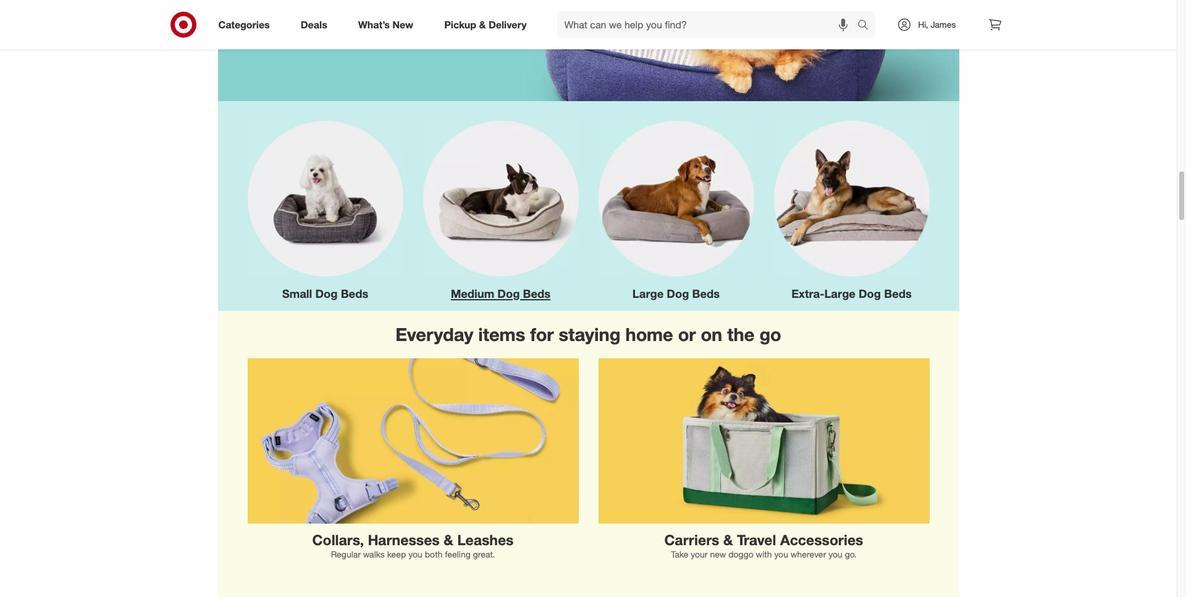Task type: describe. For each thing, give the bounding box(es) containing it.
on
[[701, 324, 722, 346]]

staying
[[559, 324, 620, 346]]

for
[[530, 324, 554, 346]]

& for carriers
[[723, 532, 733, 549]]

what's new link
[[348, 11, 429, 38]]

What can we help you find? suggestions appear below search field
[[557, 11, 861, 38]]

everyday items for staying home or on the go
[[396, 324, 781, 346]]

large dog beds link
[[588, 111, 764, 302]]

medium
[[451, 287, 494, 301]]

regular
[[331, 550, 361, 561]]

items
[[478, 324, 525, 346]]

travel
[[737, 532, 776, 549]]

keep
[[387, 550, 406, 561]]

search button
[[852, 11, 882, 41]]

large dog beds
[[632, 287, 720, 301]]

what's new
[[358, 18, 413, 31]]

beds for medium dog beds
[[523, 287, 551, 301]]

dog for large
[[667, 287, 689, 301]]

& inside collars, harnesses & leashes regular walks keep you both feeling great.
[[444, 532, 453, 549]]

your
[[691, 550, 708, 561]]

categories link
[[208, 11, 285, 38]]

the
[[727, 324, 755, 346]]

accessories
[[780, 532, 863, 549]]

everyday
[[396, 324, 473, 346]]

1 large from the left
[[632, 287, 664, 301]]

leashes
[[457, 532, 514, 549]]

with
[[756, 550, 772, 561]]

new
[[710, 550, 726, 561]]

home
[[625, 324, 673, 346]]

2 you from the left
[[774, 550, 788, 561]]

3 you from the left
[[829, 550, 843, 561]]

stylish & comfy to help him feel link
[[218, 0, 959, 101]]

doggo
[[728, 550, 753, 561]]

what's
[[358, 18, 390, 31]]

4 dog from the left
[[859, 287, 881, 301]]

you inside collars, harnesses & leashes regular walks keep you both feeling great.
[[408, 550, 422, 561]]

feel
[[423, 14, 443, 30]]

extra-large dog beds
[[791, 287, 912, 301]]

stylish
[[270, 14, 306, 30]]

collars, harnesses & leashes regular walks keep you both feeling great.
[[312, 532, 514, 561]]

categories
[[218, 18, 270, 31]]



Task type: vqa. For each thing, say whether or not it's contained in the screenshot.
the 1 within the Terms & conditions Item Offer. Valid in store or online. Limit 1 Target Circle account per transaction and 6 Target Circle transactions per day. No other same item offer will apply. Void if copied, scanned, altered, transferred, purchased, sold, or prohibited by law. Offer expires at 11:59pm PST. Cannot be applied to previous purchases. Item(s) may not be available at all stores. Quantities limited; no rain checks. Offer value may not exceed value of item purchased. Discount applied at checkout. No cash value. Excludes items sold and shipped by Target Plus™ Partners and clearance items. Target Circle offers cannot be combined with competitor price matches; see Target.com/PriceMatch for full details.
no



Task type: locate. For each thing, give the bounding box(es) containing it.
pickup & delivery link
[[434, 11, 542, 38]]

or
[[678, 324, 696, 346]]

0 horizontal spatial large
[[632, 287, 664, 301]]

beds
[[341, 287, 368, 301], [523, 287, 551, 301], [692, 287, 720, 301], [884, 287, 912, 301]]

3 beds from the left
[[692, 287, 720, 301]]

1 you from the left
[[408, 550, 422, 561]]

both
[[425, 550, 443, 561]]

1 beds from the left
[[341, 287, 368, 301]]

stylish & comfy to help him feel
[[270, 14, 443, 30]]

pickup & delivery
[[444, 18, 527, 31]]

& up new
[[723, 532, 733, 549]]

him
[[399, 14, 420, 30]]

& up 'feeling'
[[444, 532, 453, 549]]

2 large from the left
[[824, 287, 856, 301]]

great.
[[473, 550, 495, 561]]

&
[[309, 14, 317, 30], [479, 18, 486, 31], [444, 532, 453, 549], [723, 532, 733, 549]]

& inside carriers & travel accessories take your new doggo with you wherever you go.
[[723, 532, 733, 549]]

small
[[282, 287, 312, 301]]

comfy
[[320, 14, 355, 30]]

& for pickup
[[479, 18, 486, 31]]

4 beds from the left
[[884, 287, 912, 301]]

& right pickup
[[479, 18, 486, 31]]

3 dog from the left
[[667, 287, 689, 301]]

2 horizontal spatial you
[[829, 550, 843, 561]]

medium dog beds
[[451, 287, 551, 301]]

you
[[408, 550, 422, 561], [774, 550, 788, 561], [829, 550, 843, 561]]

to
[[358, 14, 369, 30]]

collars,
[[312, 532, 364, 549]]

small dog beds
[[282, 287, 368, 301]]

extra-
[[791, 287, 824, 301]]

wherever
[[791, 550, 826, 561]]

new
[[393, 18, 413, 31]]

& left comfy
[[309, 14, 317, 30]]

extra-large dog beds link
[[764, 111, 939, 302]]

2 beds from the left
[[523, 287, 551, 301]]

help
[[372, 14, 396, 30]]

carriers & travel accessories take your new doggo with you wherever you go.
[[664, 532, 863, 561]]

carriers
[[664, 532, 719, 549]]

james
[[931, 19, 956, 30]]

deals link
[[290, 11, 343, 38]]

you left both
[[408, 550, 422, 561]]

you right with at bottom right
[[774, 550, 788, 561]]

0 horizontal spatial you
[[408, 550, 422, 561]]

1 horizontal spatial large
[[824, 287, 856, 301]]

& for stylish
[[309, 14, 317, 30]]

feeling
[[445, 550, 471, 561]]

you left go.
[[829, 550, 843, 561]]

deals
[[301, 18, 327, 31]]

dog for small
[[315, 287, 338, 301]]

search
[[852, 20, 882, 32]]

walks
[[363, 550, 385, 561]]

hi, james
[[918, 19, 956, 30]]

go
[[759, 324, 781, 346]]

beds for small dog beds
[[341, 287, 368, 301]]

small dog beds link
[[238, 111, 413, 302]]

dog
[[315, 287, 338, 301], [498, 287, 520, 301], [667, 287, 689, 301], [859, 287, 881, 301]]

dog for medium
[[498, 287, 520, 301]]

delivery
[[489, 18, 527, 31]]

pickup
[[444, 18, 476, 31]]

medium dog beds link
[[413, 111, 588, 302]]

large
[[632, 287, 664, 301], [824, 287, 856, 301]]

hi,
[[918, 19, 928, 30]]

harnesses
[[368, 532, 440, 549]]

go.
[[845, 550, 857, 561]]

1 horizontal spatial you
[[774, 550, 788, 561]]

take
[[671, 550, 688, 561]]

2 dog from the left
[[498, 287, 520, 301]]

beds for large dog beds
[[692, 287, 720, 301]]

1 dog from the left
[[315, 287, 338, 301]]



